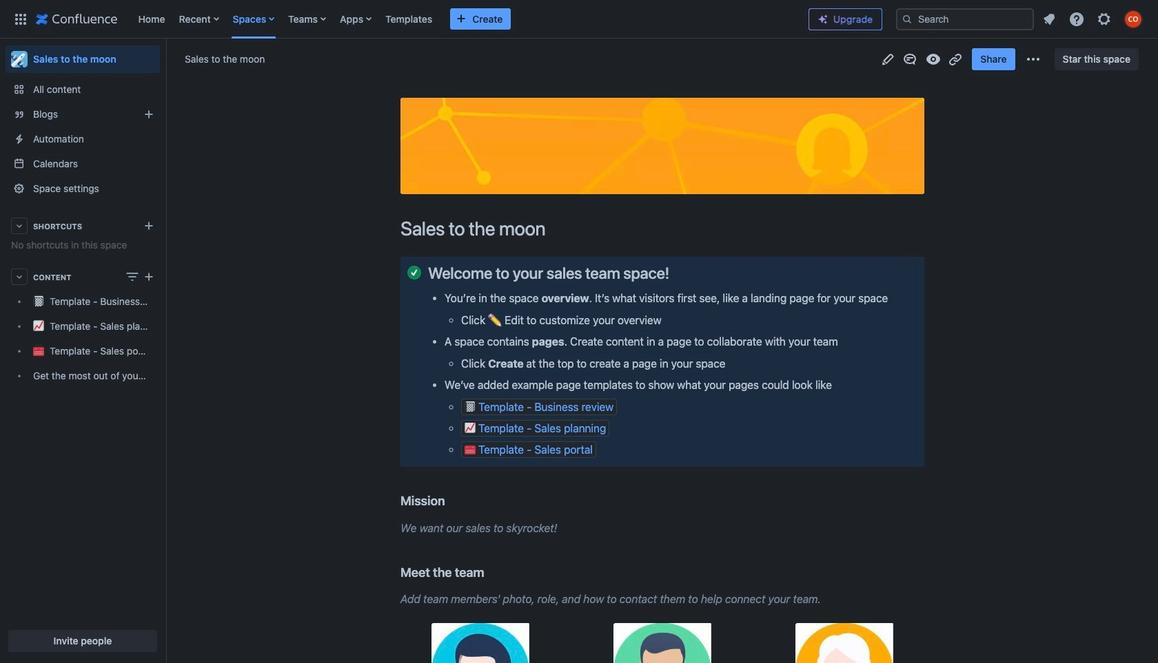 Task type: describe. For each thing, give the bounding box(es) containing it.
:check_mark: image
[[407, 266, 421, 280]]

more actions image
[[1025, 51, 1041, 67]]

stop watching image
[[925, 51, 942, 67]]

add shortcut image
[[141, 218, 157, 234]]

global element
[[8, 0, 798, 38]]

list for the appswitcher icon
[[131, 0, 798, 38]]

claudia.svg image
[[796, 624, 894, 664]]

change view image
[[124, 269, 141, 285]]

premium image
[[818, 14, 829, 25]]



Task type: locate. For each thing, give the bounding box(es) containing it.
search image
[[902, 13, 913, 24]]

space element
[[0, 39, 165, 664]]

create image
[[141, 269, 157, 285]]

create a blog image
[[141, 106, 157, 123]]

confluence image
[[36, 11, 118, 27], [36, 11, 118, 27]]

list
[[131, 0, 798, 38], [1037, 7, 1150, 31]]

collapse sidebar image
[[150, 46, 181, 73]]

0 horizontal spatial list
[[131, 0, 798, 38]]

appswitcher icon image
[[12, 11, 29, 27]]

tree inside space 'element'
[[6, 290, 160, 389]]

banner
[[0, 0, 1158, 41]]

copy image
[[668, 265, 685, 281]]

edit this page image
[[880, 51, 897, 67]]

settings icon image
[[1096, 11, 1113, 27]]

help icon image
[[1069, 11, 1085, 27]]

copy link image
[[948, 51, 964, 67]]

None search field
[[896, 8, 1034, 30]]

list for premium image at the top right
[[1037, 7, 1150, 31]]

1 horizontal spatial list
[[1037, 7, 1150, 31]]

notification icon image
[[1041, 11, 1058, 27]]

tree
[[6, 290, 160, 389]]

Search field
[[896, 8, 1034, 30]]



Task type: vqa. For each thing, say whether or not it's contained in the screenshot.
Change view icon
yes



